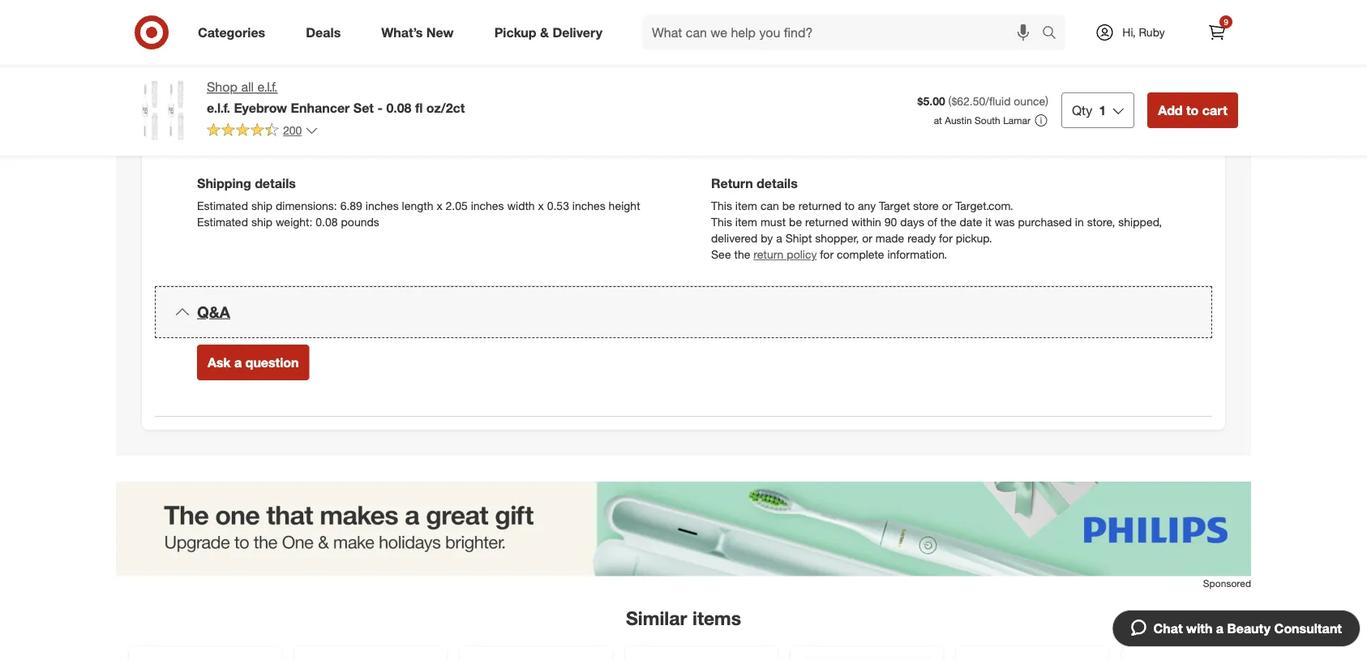 Task type: locate. For each thing, give the bounding box(es) containing it.
0.53
[[547, 199, 569, 213]]

it.
[[588, 25, 597, 40]]

& for pickup
[[540, 24, 549, 40]]

0 vertical spatial &
[[540, 24, 549, 40]]

to right want
[[512, 25, 522, 40]]

a right ask
[[234, 354, 242, 370]]

1 horizontal spatial &
[[540, 24, 549, 40]]

200
[[283, 123, 302, 137]]

by
[[761, 231, 773, 245]]

& left 200
[[266, 133, 276, 152]]

e.l.f. down shop
[[207, 100, 230, 115]]

to right add
[[1186, 102, 1199, 118]]

about
[[555, 25, 585, 40]]

2 horizontal spatial the
[[941, 215, 957, 229]]

2 horizontal spatial inches
[[572, 199, 606, 213]]

can
[[761, 199, 779, 213]]

add to cart button
[[1148, 92, 1238, 128]]

or right 'accurate'
[[400, 25, 410, 40]]

0.08 right -
[[386, 100, 412, 115]]

search
[[1035, 26, 1074, 42]]

ruby
[[1139, 25, 1165, 39]]

return policy link
[[754, 247, 817, 261]]

returns
[[280, 133, 338, 152]]

south
[[975, 114, 1001, 127]]

details up dimensions:
[[255, 175, 296, 191]]

shop all e.l.f. e.l.f. eyebrow enhancer set - 0.08 fl oz/2ct
[[207, 79, 465, 115]]

e.l.f. right all
[[257, 79, 278, 95]]

1 vertical spatial returned
[[805, 215, 848, 229]]

x left 0.53
[[538, 199, 544, 213]]

inches right 2.05
[[471, 199, 504, 213]]

6.89
[[340, 199, 362, 213]]

90
[[885, 215, 897, 229]]

to left "any"
[[845, 199, 855, 213]]

0 horizontal spatial 0.08
[[316, 215, 338, 229]]

estimated
[[197, 199, 248, 213], [197, 215, 248, 229]]

a right by
[[776, 231, 782, 245]]

be up shipt
[[789, 215, 802, 229]]

chat with a beauty consultant
[[1154, 620, 1342, 636]]

fl
[[415, 100, 423, 115]]

shipping & returns button
[[155, 117, 1212, 169]]

this down return
[[711, 199, 732, 213]]

2 inches from the left
[[471, 199, 504, 213]]

shipping
[[197, 133, 261, 152], [197, 175, 251, 191]]

pickup & delivery
[[494, 24, 603, 40]]

the
[[207, 25, 223, 40], [941, 215, 957, 229], [734, 247, 750, 261]]

for down shopper,
[[820, 247, 834, 261]]

for right ready
[[939, 231, 953, 245]]

1 vertical spatial be
[[789, 215, 802, 229]]

/fluid
[[986, 94, 1011, 108]]

qty 1
[[1072, 102, 1106, 118]]

2 horizontal spatial or
[[942, 199, 952, 213]]

0 vertical spatial ship
[[251, 199, 273, 213]]

1 vertical spatial a
[[234, 354, 242, 370]]

0 vertical spatial returned
[[799, 199, 842, 213]]

details for shipping
[[255, 175, 296, 191]]

lamar
[[1003, 114, 1031, 127]]

similar items
[[626, 607, 741, 629]]

it
[[986, 215, 992, 229]]

1 horizontal spatial or
[[862, 231, 873, 245]]

chat with a beauty consultant button
[[1112, 610, 1361, 647]]

0 vertical spatial e.l.f.
[[257, 79, 278, 95]]

2 vertical spatial to
[[845, 199, 855, 213]]

to inside button
[[1186, 102, 1199, 118]]

1 horizontal spatial for
[[939, 231, 953, 245]]

2 horizontal spatial to
[[1186, 102, 1199, 118]]

1 shipping from the top
[[197, 133, 261, 152]]

image of e.l.f. eyebrow enhancer set - 0.08 fl oz/2ct image
[[129, 78, 194, 143]]

or right store
[[942, 199, 952, 213]]

add to cart
[[1158, 102, 1228, 118]]

inches
[[366, 199, 399, 213], [471, 199, 504, 213], [572, 199, 606, 213]]

shop
[[207, 79, 238, 95]]

0 horizontal spatial for
[[820, 247, 834, 261]]

0 horizontal spatial a
[[234, 354, 242, 370]]

2 this from the top
[[711, 215, 732, 229]]

x
[[437, 199, 442, 213], [538, 199, 544, 213]]

& left the about
[[540, 24, 549, 40]]

0 horizontal spatial inches
[[366, 199, 399, 213]]

shipping for shipping & returns
[[197, 133, 261, 152]]

1 horizontal spatial to
[[845, 199, 855, 213]]

the right if
[[207, 25, 223, 40]]

2 vertical spatial or
[[862, 231, 873, 245]]

returned
[[799, 199, 842, 213], [805, 215, 848, 229]]

1 horizontal spatial a
[[776, 231, 782, 245]]

1 vertical spatial to
[[1186, 102, 1199, 118]]

1 horizontal spatial the
[[734, 247, 750, 261]]

item left can
[[735, 199, 757, 213]]

0 horizontal spatial the
[[207, 25, 223, 40]]

or
[[400, 25, 410, 40], [942, 199, 952, 213], [862, 231, 873, 245]]

to
[[512, 25, 522, 40], [1186, 102, 1199, 118], [845, 199, 855, 213]]

ship left dimensions:
[[251, 199, 273, 213]]

& inside dropdown button
[[266, 133, 276, 152]]

shipping down the shipping & returns
[[197, 175, 251, 191]]

1 vertical spatial &
[[266, 133, 276, 152]]

0 vertical spatial a
[[776, 231, 782, 245]]

hi,
[[1123, 25, 1136, 39]]

0 vertical spatial the
[[207, 25, 223, 40]]

store
[[913, 199, 939, 213]]

details inside return details this item can be returned to any target store or target.com. this item must be returned within 90 days of the date it was purchased in store, shipped, delivered by a shipt shopper, or made ready for pickup. see the return policy for complete information.
[[757, 175, 798, 191]]

target
[[879, 199, 910, 213]]

was
[[995, 215, 1015, 229]]

eyebrow
[[234, 100, 287, 115]]

1 vertical spatial or
[[942, 199, 952, 213]]

1 vertical spatial ship
[[251, 215, 273, 229]]

categories
[[198, 24, 265, 40]]

incorrect
[[638, 25, 683, 40]]

details up can
[[757, 175, 798, 191]]

this
[[711, 199, 732, 213], [711, 215, 732, 229]]

date
[[960, 215, 982, 229]]

shipping inside shipping details estimated ship dimensions: 6.89 inches length x 2.05 inches width x 0.53 inches height estimated ship weight: 0.08 pounds
[[197, 175, 251, 191]]

ship left weight:
[[251, 215, 273, 229]]

purchased
[[1018, 215, 1072, 229]]

pounds
[[341, 215, 379, 229]]

shipping down eyebrow
[[197, 133, 261, 152]]

be right can
[[782, 199, 795, 213]]

details left above
[[251, 25, 284, 40]]

item
[[226, 25, 248, 40], [735, 199, 757, 213], [735, 215, 757, 229]]

1 vertical spatial e.l.f.
[[207, 100, 230, 115]]

0 vertical spatial shipping
[[197, 133, 261, 152]]

the down delivered
[[734, 247, 750, 261]]

estimated down the shipping & returns
[[197, 199, 248, 213]]

1 vertical spatial estimated
[[197, 215, 248, 229]]

search button
[[1035, 15, 1074, 54]]

1 horizontal spatial 0.08
[[386, 100, 412, 115]]

2 vertical spatial a
[[1216, 620, 1224, 636]]

deals link
[[292, 15, 361, 50]]

$62.50
[[952, 94, 986, 108]]

pickup.
[[956, 231, 992, 245]]

0.08 down dimensions:
[[316, 215, 338, 229]]

0 vertical spatial for
[[939, 231, 953, 245]]

ship
[[251, 199, 273, 213], [251, 215, 273, 229]]

at austin south lamar
[[934, 114, 1031, 127]]

details inside shipping details estimated ship dimensions: 6.89 inches length x 2.05 inches width x 0.53 inches height estimated ship weight: 0.08 pounds
[[255, 175, 296, 191]]

inches up pounds
[[366, 199, 399, 213]]

0 horizontal spatial to
[[512, 25, 522, 40]]

1 vertical spatial this
[[711, 215, 732, 229]]

What can we help you find? suggestions appear below search field
[[642, 15, 1046, 50]]

1
[[1099, 102, 1106, 118]]

weight:
[[276, 215, 313, 229]]

see
[[711, 247, 731, 261]]

of
[[928, 215, 937, 229]]

within
[[852, 215, 881, 229]]

0 horizontal spatial x
[[437, 199, 442, 213]]

0 vertical spatial 0.08
[[386, 100, 412, 115]]

0 vertical spatial estimated
[[197, 199, 248, 213]]

qty
[[1072, 102, 1093, 118]]

in
[[1075, 215, 1084, 229]]

what's new link
[[368, 15, 474, 50]]

be
[[782, 199, 795, 213], [789, 215, 802, 229]]

0 vertical spatial this
[[711, 199, 732, 213]]

1 vertical spatial the
[[941, 215, 957, 229]]

ounce
[[1014, 94, 1045, 108]]

x left 2.05
[[437, 199, 442, 213]]

1 vertical spatial shipping
[[197, 175, 251, 191]]

advertisement region
[[116, 482, 1251, 577]]

estimated left weight:
[[197, 215, 248, 229]]

& inside "link"
[[540, 24, 549, 40]]

shipping inside shipping & returns dropdown button
[[197, 133, 261, 152]]

a right with
[[1216, 620, 1224, 636]]

1 this from the top
[[711, 199, 732, 213]]

0 horizontal spatial &
[[266, 133, 276, 152]]

item up delivered
[[735, 215, 757, 229]]

q&a
[[197, 303, 230, 321]]

ask
[[208, 354, 231, 370]]

2 ship from the top
[[251, 215, 273, 229]]

report
[[600, 25, 635, 40]]

the right of
[[941, 215, 957, 229]]

2 x from the left
[[538, 199, 544, 213]]

2 vertical spatial item
[[735, 215, 757, 229]]

0 horizontal spatial or
[[400, 25, 410, 40]]

return
[[754, 247, 784, 261]]

1 horizontal spatial inches
[[471, 199, 504, 213]]

2 shipping from the top
[[197, 175, 251, 191]]

1 vertical spatial 0.08
[[316, 215, 338, 229]]

dimensions:
[[276, 199, 337, 213]]

this up delivered
[[711, 215, 732, 229]]

or down within
[[862, 231, 873, 245]]

item right if
[[226, 25, 248, 40]]

shipped,
[[1119, 215, 1162, 229]]

set
[[353, 100, 374, 115]]

inches right 0.53
[[572, 199, 606, 213]]

add
[[1158, 102, 1183, 118]]

1 horizontal spatial x
[[538, 199, 544, 213]]

2 estimated from the top
[[197, 215, 248, 229]]

consultant
[[1275, 620, 1342, 636]]

information.
[[888, 247, 947, 261]]



Task type: describe. For each thing, give the bounding box(es) containing it.
days
[[900, 215, 924, 229]]

delivered
[[711, 231, 758, 245]]

1 vertical spatial item
[[735, 199, 757, 213]]

any
[[858, 199, 876, 213]]

if
[[197, 25, 203, 40]]

policy
[[787, 247, 817, 261]]

want
[[484, 25, 509, 40]]

1 x from the left
[[437, 199, 442, 213]]

similar
[[626, 607, 687, 629]]

(
[[949, 94, 952, 108]]

3 inches from the left
[[572, 199, 606, 213]]

chat
[[1154, 620, 1183, 636]]

& for shipping
[[266, 133, 276, 152]]

q&a button
[[155, 286, 1212, 338]]

to inside return details this item can be returned to any target store or target.com. this item must be returned within 90 days of the date it was purchased in store, shipped, delivered by a shipt shopper, or made ready for pickup. see the return policy for complete information.
[[845, 199, 855, 213]]

1 horizontal spatial e.l.f.
[[257, 79, 278, 95]]

ask a question
[[208, 354, 299, 370]]

1 inches from the left
[[366, 199, 399, 213]]

0 horizontal spatial e.l.f.
[[207, 100, 230, 115]]

what's new
[[381, 24, 454, 40]]

1 vertical spatial for
[[820, 247, 834, 261]]

9
[[1224, 17, 1228, 27]]

with
[[1187, 620, 1213, 636]]

must
[[761, 215, 786, 229]]

$5.00
[[918, 94, 945, 108]]

0 vertical spatial item
[[226, 25, 248, 40]]

ready
[[908, 231, 936, 245]]

cart
[[1202, 102, 1228, 118]]

a inside return details this item can be returned to any target store or target.com. this item must be returned within 90 days of the date it was purchased in store, shipped, delivered by a shipt shopper, or made ready for pickup. see the return policy for complete information.
[[776, 231, 782, 245]]

9 link
[[1199, 15, 1235, 50]]

0.08 inside shop all e.l.f. e.l.f. eyebrow enhancer set - 0.08 fl oz/2ct
[[386, 100, 412, 115]]

details for return
[[757, 175, 798, 191]]

-
[[377, 100, 383, 115]]

)
[[1045, 94, 1049, 108]]

items
[[693, 607, 741, 629]]

store,
[[1087, 215, 1115, 229]]

similar items region
[[116, 482, 1274, 660]]

pickup & delivery link
[[481, 15, 623, 50]]

0 vertical spatial be
[[782, 199, 795, 213]]

0 vertical spatial or
[[400, 25, 410, 40]]

new
[[426, 24, 454, 40]]

beauty
[[1227, 620, 1271, 636]]

shopper,
[[815, 231, 859, 245]]

deals
[[306, 24, 341, 40]]

length
[[402, 199, 433, 213]]

width
[[507, 199, 535, 213]]

oz/2ct
[[426, 100, 465, 115]]

categories link
[[184, 15, 286, 50]]

e.l.f. lock on liner and brow enhancer cream image
[[800, 656, 933, 660]]

know
[[525, 25, 552, 40]]

aren't
[[322, 25, 350, 40]]

hi, ruby
[[1123, 25, 1165, 39]]

made
[[876, 231, 904, 245]]

ask a question button
[[197, 345, 309, 380]]

0.08 inside shipping details estimated ship dimensions: 6.89 inches length x 2.05 inches width x 0.53 inches height estimated ship weight: 0.08 pounds
[[316, 215, 338, 229]]

info.
[[729, 25, 750, 40]]

complete
[[837, 247, 884, 261]]

accurate
[[353, 25, 397, 40]]

all
[[241, 79, 254, 95]]

1 estimated from the top
[[197, 199, 248, 213]]

report incorrect product info. button
[[600, 25, 750, 41]]

2 vertical spatial the
[[734, 247, 750, 261]]

1 ship from the top
[[251, 199, 273, 213]]

2.05
[[446, 199, 468, 213]]

height
[[609, 199, 640, 213]]

shipping for shipping details estimated ship dimensions: 6.89 inches length x 2.05 inches width x 0.53 inches height estimated ship weight: 0.08 pounds
[[197, 175, 251, 191]]

complete,
[[413, 25, 463, 40]]

product
[[686, 25, 726, 40]]

shipping details estimated ship dimensions: 6.89 inches length x 2.05 inches width x 0.53 inches height estimated ship weight: 0.08 pounds
[[197, 175, 640, 229]]

return details this item can be returned to any target store or target.com. this item must be returned within 90 days of the date it was purchased in store, shipped, delivered by a shipt shopper, or made ready for pickup. see the return policy for complete information.
[[711, 175, 1162, 261]]

if the item details above aren't accurate or complete, we want to know about it. report incorrect product info.
[[197, 25, 750, 40]]

delivery
[[553, 24, 603, 40]]

above
[[288, 25, 318, 40]]

target.com.
[[956, 199, 1013, 213]]

austin
[[945, 114, 972, 127]]

question
[[245, 354, 299, 370]]

pickup
[[494, 24, 536, 40]]

200 link
[[207, 122, 318, 141]]

2 horizontal spatial a
[[1216, 620, 1224, 636]]

sponsored
[[1203, 577, 1251, 590]]

at
[[934, 114, 942, 127]]

return
[[711, 175, 753, 191]]

enhancer
[[291, 100, 350, 115]]

shipt
[[786, 231, 812, 245]]

0 vertical spatial to
[[512, 25, 522, 40]]

we
[[467, 25, 481, 40]]



Task type: vqa. For each thing, say whether or not it's contained in the screenshot.
pickup & delivery
yes



